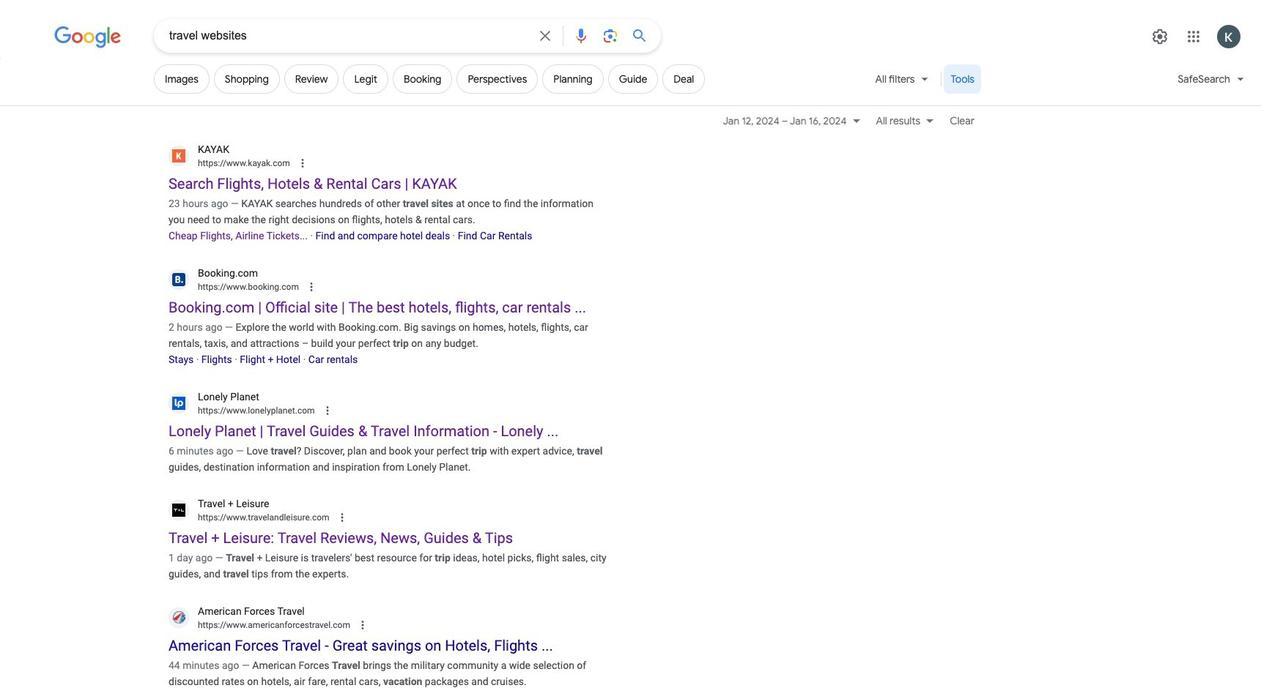 Task type: vqa. For each thing, say whether or not it's contained in the screenshot.
Search by image
yes



Task type: describe. For each thing, give the bounding box(es) containing it.
Search search field
[[169, 28, 528, 46]]

search by image image
[[602, 27, 619, 45]]



Task type: locate. For each thing, give the bounding box(es) containing it.
None search field
[[0, 18, 661, 53]]

search by voice image
[[572, 27, 590, 45]]

None text field
[[198, 404, 315, 417]]

None text field
[[198, 157, 290, 170], [198, 281, 299, 294], [198, 512, 329, 525], [198, 619, 350, 633], [198, 157, 290, 170], [198, 281, 299, 294], [198, 512, 329, 525], [198, 619, 350, 633]]

google image
[[54, 26, 122, 48]]



